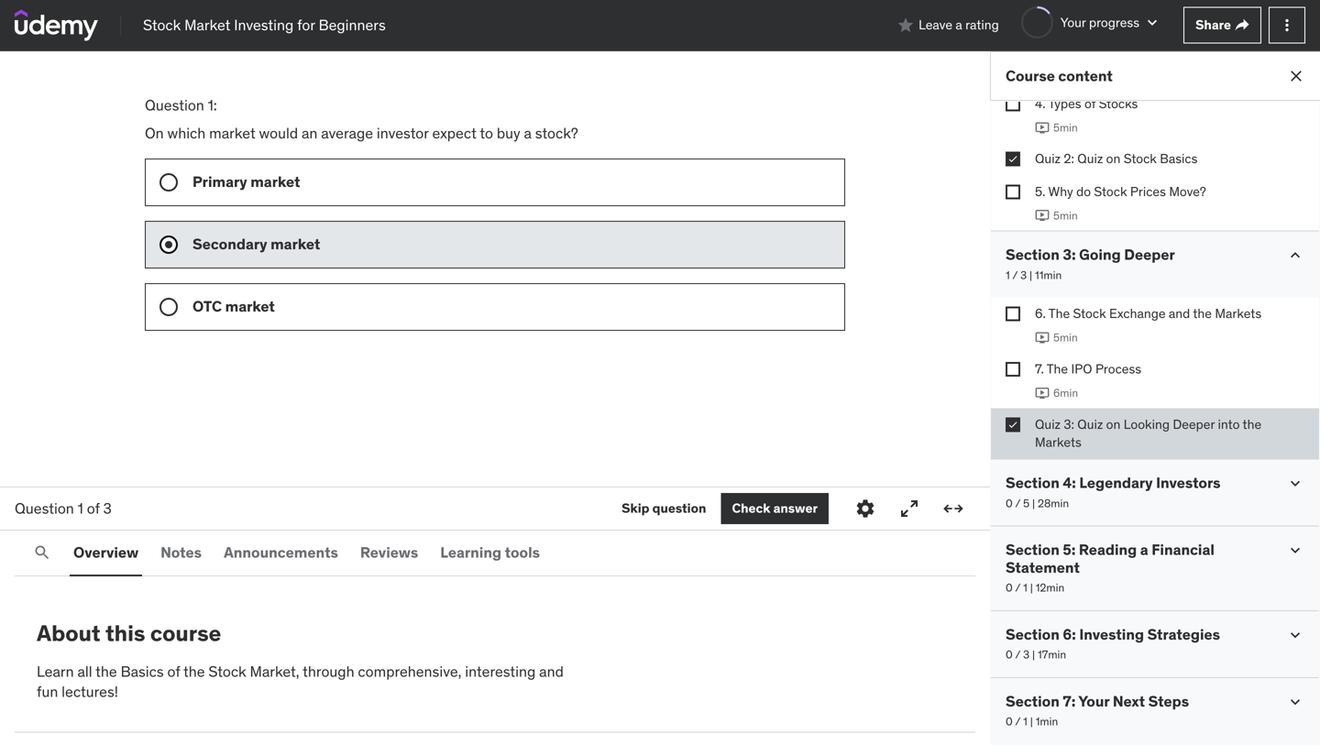 Task type: vqa. For each thing, say whether or not it's contained in the screenshot.
goals
no



Task type: locate. For each thing, give the bounding box(es) containing it.
beginners
[[319, 15, 386, 34]]

|
[[1030, 268, 1033, 282], [1033, 496, 1036, 511], [1031, 581, 1034, 595], [1033, 648, 1036, 662], [1031, 715, 1034, 729]]

leave a rating button
[[897, 3, 1000, 47]]

2 section from the top
[[1006, 474, 1060, 493]]

section left 5:
[[1006, 541, 1060, 560]]

a inside section 5: reading a financial statement 0 / 1 | 12min
[[1141, 541, 1149, 560]]

small image inside your progress dropdown button
[[1144, 13, 1162, 32]]

1 vertical spatial and
[[539, 662, 564, 681]]

5min for types
[[1054, 120, 1078, 135]]

28min
[[1038, 496, 1070, 511]]

question up search icon
[[15, 499, 74, 518]]

xsmall image
[[1235, 18, 1250, 33], [1006, 97, 1021, 111], [1006, 307, 1021, 322], [1006, 362, 1021, 377]]

0 vertical spatial 3
[[1021, 268, 1027, 282]]

small image for section 3: going deeper
[[1287, 246, 1305, 265]]

announcements
[[224, 543, 338, 562]]

0 vertical spatial markets
[[1216, 306, 1262, 322]]

xsmall image for 6. the stock exchange and the markets
[[1006, 307, 1021, 322]]

section inside section 3: going deeper 1 / 3 | 11min
[[1006, 245, 1060, 264]]

0 horizontal spatial markets
[[1036, 434, 1082, 451]]

xsmall image for 7. the ipo process
[[1006, 362, 1021, 377]]

5min for why
[[1054, 209, 1078, 223]]

small image
[[1144, 13, 1162, 32], [1287, 246, 1305, 265], [1287, 475, 1305, 493], [1287, 542, 1305, 560], [1287, 626, 1305, 645], [1287, 693, 1305, 712]]

section up 5
[[1006, 474, 1060, 493]]

market down 1:
[[209, 124, 256, 143]]

would
[[259, 124, 298, 143]]

3 inside section 6: investing strategies 0 / 3 | 17min
[[1024, 648, 1030, 662]]

1 vertical spatial question
[[15, 499, 74, 518]]

1 vertical spatial a
[[524, 124, 532, 143]]

small image
[[897, 16, 916, 34]]

quiz right 2:
[[1078, 151, 1104, 167]]

market right secondary
[[271, 235, 320, 253]]

section inside section 6: investing strategies 0 / 3 | 17min
[[1006, 625, 1060, 644]]

a left rating at the right
[[956, 17, 963, 33]]

2 vertical spatial 5min
[[1054, 331, 1078, 345]]

play the ipo process image
[[1036, 386, 1050, 401]]

2 vertical spatial 3
[[1024, 648, 1030, 662]]

3 left '11min' on the top of page
[[1021, 268, 1027, 282]]

quiz down 6min
[[1078, 416, 1104, 433]]

stock right do
[[1095, 183, 1128, 200]]

market down would
[[251, 172, 300, 191]]

3: down 6min
[[1064, 416, 1075, 433]]

11min
[[1036, 268, 1062, 282]]

1
[[1006, 268, 1010, 282], [78, 499, 83, 518], [1024, 581, 1028, 595], [1024, 715, 1028, 729]]

| inside section 4: legendary investors 0 / 5 | 28min
[[1033, 496, 1036, 511]]

1 horizontal spatial of
[[167, 662, 180, 681]]

question for question 1: on which market would an average investor expect to buy a stock?
[[145, 96, 204, 115]]

1 vertical spatial deeper
[[1173, 416, 1215, 433]]

of
[[1085, 95, 1096, 112], [87, 499, 100, 518], [167, 662, 180, 681]]

2 5min from the top
[[1054, 209, 1078, 223]]

1 vertical spatial investing
[[1080, 625, 1145, 644]]

xsmall image left 6.
[[1006, 307, 1021, 322]]

basics down the about this course
[[121, 662, 164, 681]]

0 vertical spatial and
[[1169, 306, 1191, 322]]

stock left market
[[143, 15, 181, 34]]

/ for section 6: investing strategies
[[1016, 648, 1021, 662]]

the
[[1194, 306, 1213, 322], [1243, 416, 1262, 433], [96, 662, 117, 681], [183, 662, 205, 681]]

investing for strategies
[[1080, 625, 1145, 644]]

your
[[1061, 14, 1087, 30], [1079, 692, 1110, 711]]

5 section from the top
[[1006, 692, 1060, 711]]

question up which
[[145, 96, 204, 115]]

1 horizontal spatial a
[[956, 17, 963, 33]]

check answer button
[[721, 493, 829, 525]]

1 vertical spatial 3:
[[1064, 416, 1075, 433]]

1 vertical spatial basics
[[121, 662, 164, 681]]

xsmall image inside share button
[[1235, 18, 1250, 33]]

deeper inside section 3: going deeper 1 / 3 | 11min
[[1125, 245, 1176, 264]]

1 vertical spatial on
[[1107, 416, 1121, 433]]

xsmall image for quiz 3: quiz on looking deeper into the markets
[[1006, 418, 1021, 432]]

2 on from the top
[[1107, 416, 1121, 433]]

xsmall image
[[1006, 152, 1021, 167], [1006, 185, 1021, 199], [1006, 418, 1021, 432]]

next
[[1113, 692, 1146, 711]]

your right 7:
[[1079, 692, 1110, 711]]

4 section from the top
[[1006, 625, 1060, 644]]

5min right play why do stock prices move? image
[[1054, 209, 1078, 223]]

the right the into
[[1243, 416, 1262, 433]]

0 vertical spatial investing
[[234, 15, 294, 34]]

3 5min from the top
[[1054, 331, 1078, 345]]

section 6: investing strategies button
[[1006, 625, 1221, 644]]

3 left 17min
[[1024, 648, 1030, 662]]

a right buy
[[524, 124, 532, 143]]

basics up move?
[[1160, 151, 1198, 167]]

section 5: reading a financial statement 0 / 1 | 12min
[[1006, 541, 1215, 595]]

small image for section 7: your next steps
[[1287, 693, 1305, 712]]

1 horizontal spatial and
[[1169, 306, 1191, 322]]

deeper right the going
[[1125, 245, 1176, 264]]

rating
[[966, 17, 1000, 33]]

the inside quiz 3: quiz on looking deeper into the markets
[[1243, 416, 1262, 433]]

quiz down 'play the ipo process' image
[[1036, 416, 1061, 433]]

0 horizontal spatial basics
[[121, 662, 164, 681]]

course
[[150, 620, 221, 648]]

| for section 6: investing strategies
[[1033, 648, 1036, 662]]

deeper
[[1125, 245, 1176, 264], [1173, 416, 1215, 433]]

0 left 17min
[[1006, 648, 1013, 662]]

| inside section 6: investing strategies 0 / 3 | 17min
[[1033, 648, 1036, 662]]

leave
[[919, 17, 953, 33]]

deeper inside quiz 3: quiz on looking deeper into the markets
[[1173, 416, 1215, 433]]

0 horizontal spatial a
[[524, 124, 532, 143]]

section 7: your next steps button
[[1006, 692, 1190, 711]]

/ for section 4: legendary investors
[[1016, 496, 1021, 511]]

/ left 1min
[[1016, 715, 1021, 729]]

section for section 3: going deeper
[[1006, 245, 1060, 264]]

2 horizontal spatial of
[[1085, 95, 1096, 112]]

3 0 from the top
[[1006, 648, 1013, 662]]

actions image
[[1279, 16, 1297, 34]]

1 vertical spatial markets
[[1036, 434, 1082, 451]]

1 xsmall image from the top
[[1006, 152, 1021, 167]]

section up 1min
[[1006, 692, 1060, 711]]

about
[[37, 620, 101, 648]]

1 vertical spatial your
[[1079, 692, 1110, 711]]

for
[[297, 15, 315, 34]]

on which market would an average investor expect to buy a stock? group
[[145, 158, 846, 331]]

section 4: legendary investors button
[[1006, 474, 1221, 493]]

investing left for in the left top of the page
[[234, 15, 294, 34]]

0 inside section 6: investing strategies 0 / 3 | 17min
[[1006, 648, 1013, 662]]

1 0 from the top
[[1006, 496, 1013, 511]]

1 up overview
[[78, 499, 83, 518]]

investing right 6:
[[1080, 625, 1145, 644]]

0 left 1min
[[1006, 715, 1013, 729]]

notes
[[161, 543, 202, 562]]

otc market
[[193, 297, 275, 316]]

0 vertical spatial of
[[1085, 95, 1096, 112]]

overview
[[73, 543, 139, 562]]

answer
[[774, 500, 818, 517]]

investing for for
[[234, 15, 294, 34]]

0 vertical spatial the
[[1049, 306, 1071, 322]]

1 horizontal spatial basics
[[1160, 151, 1198, 167]]

0 vertical spatial 5min
[[1054, 120, 1078, 135]]

secondary
[[193, 235, 267, 253]]

market
[[209, 124, 256, 143], [251, 172, 300, 191], [271, 235, 320, 253], [225, 297, 275, 316]]

0 horizontal spatial of
[[87, 499, 100, 518]]

0 vertical spatial your
[[1061, 14, 1087, 30]]

your inside section 7: your next steps 0 / 1 | 1min
[[1079, 692, 1110, 711]]

on for stock
[[1107, 151, 1121, 167]]

section inside section 4: legendary investors 0 / 5 | 28min
[[1006, 474, 1060, 493]]

3 for section 6: investing strategies
[[1024, 648, 1030, 662]]

3 section from the top
[[1006, 541, 1060, 560]]

search image
[[33, 544, 51, 562]]

1 vertical spatial 5min
[[1054, 209, 1078, 223]]

1 vertical spatial the
[[1047, 361, 1069, 377]]

3 xsmall image from the top
[[1006, 418, 1021, 432]]

the right 6.
[[1049, 306, 1071, 322]]

primary market
[[193, 172, 300, 191]]

/ down statement
[[1016, 581, 1021, 595]]

0 left 5
[[1006, 496, 1013, 511]]

the for 6.
[[1049, 306, 1071, 322]]

your left progress
[[1061, 14, 1087, 30]]

quiz left 2:
[[1036, 151, 1061, 167]]

/ inside section 6: investing strategies 0 / 3 | 17min
[[1016, 648, 1021, 662]]

skip
[[622, 500, 650, 517]]

5min right play types of stocks icon
[[1054, 120, 1078, 135]]

and
[[1169, 306, 1191, 322], [539, 662, 564, 681]]

0 inside section 5: reading a financial statement 0 / 1 | 12min
[[1006, 581, 1013, 595]]

quiz
[[1036, 151, 1061, 167], [1078, 151, 1104, 167], [1036, 416, 1061, 433], [1078, 416, 1104, 433]]

| left 12min
[[1031, 581, 1034, 595]]

/ inside section 3: going deeper 1 / 3 | 11min
[[1013, 268, 1018, 282]]

of up overview
[[87, 499, 100, 518]]

1 horizontal spatial investing
[[1080, 625, 1145, 644]]

stock market investing for beginners link
[[143, 15, 386, 35]]

1 section from the top
[[1006, 245, 1060, 264]]

2 horizontal spatial a
[[1141, 541, 1149, 560]]

| left 17min
[[1033, 648, 1036, 662]]

a right reading
[[1141, 541, 1149, 560]]

process
[[1096, 361, 1142, 377]]

question
[[653, 500, 707, 517]]

the for 7.
[[1047, 361, 1069, 377]]

1 left 1min
[[1024, 715, 1028, 729]]

1 vertical spatial xsmall image
[[1006, 185, 1021, 199]]

0 vertical spatial basics
[[1160, 151, 1198, 167]]

comprehensive,
[[358, 662, 462, 681]]

stock
[[143, 15, 181, 34], [1124, 151, 1157, 167], [1095, 183, 1128, 200], [1074, 306, 1107, 322], [209, 662, 246, 681]]

statement
[[1006, 558, 1080, 577]]

section up '11min' on the top of page
[[1006, 245, 1060, 264]]

3
[[1021, 268, 1027, 282], [103, 499, 112, 518], [1024, 648, 1030, 662]]

on left looking
[[1107, 416, 1121, 433]]

2 vertical spatial of
[[167, 662, 180, 681]]

deeper left the into
[[1173, 416, 1215, 433]]

5:
[[1063, 541, 1076, 560]]

the right exchange
[[1194, 306, 1213, 322]]

1 on from the top
[[1107, 151, 1121, 167]]

3 up overview
[[103, 499, 112, 518]]

section for section 7: your next steps
[[1006, 692, 1060, 711]]

the
[[1049, 306, 1071, 322], [1047, 361, 1069, 377]]

5min right play the stock exchange and the markets image
[[1054, 331, 1078, 345]]

xsmall image right share
[[1235, 18, 1250, 33]]

3: inside quiz 3: quiz on looking deeper into the markets
[[1064, 416, 1075, 433]]

0 down statement
[[1006, 581, 1013, 595]]

section for section 4: legendary investors
[[1006, 474, 1060, 493]]

| right 5
[[1033, 496, 1036, 511]]

and right interesting on the left bottom
[[539, 662, 564, 681]]

the right "7."
[[1047, 361, 1069, 377]]

section for section 6: investing strategies
[[1006, 625, 1060, 644]]

section inside section 5: reading a financial statement 0 / 1 | 12min
[[1006, 541, 1060, 560]]

| left 1min
[[1031, 715, 1034, 729]]

2 vertical spatial a
[[1141, 541, 1149, 560]]

0 vertical spatial on
[[1107, 151, 1121, 167]]

1 5min from the top
[[1054, 120, 1078, 135]]

4 0 from the top
[[1006, 715, 1013, 729]]

5.
[[1036, 183, 1046, 200]]

section up 17min
[[1006, 625, 1060, 644]]

0 vertical spatial 3:
[[1063, 245, 1076, 264]]

3: inside section 3: going deeper 1 / 3 | 11min
[[1063, 245, 1076, 264]]

reviews
[[360, 543, 418, 562]]

of inside sidebar element
[[1085, 95, 1096, 112]]

small image for section 5: reading a financial statement
[[1287, 542, 1305, 560]]

a
[[956, 17, 963, 33], [524, 124, 532, 143], [1141, 541, 1149, 560]]

stock left market,
[[209, 662, 246, 681]]

3:
[[1063, 245, 1076, 264], [1064, 416, 1075, 433]]

/
[[1013, 268, 1018, 282], [1016, 496, 1021, 511], [1016, 581, 1021, 595], [1016, 648, 1021, 662], [1016, 715, 1021, 729]]

| left '11min' on the top of page
[[1030, 268, 1033, 282]]

| inside section 3: going deeper 1 / 3 | 11min
[[1030, 268, 1033, 282]]

buy
[[497, 124, 521, 143]]

0 horizontal spatial and
[[539, 662, 564, 681]]

of for 1
[[87, 499, 100, 518]]

question inside question 1: on which market would an average investor expect to buy a stock?
[[145, 96, 204, 115]]

this
[[105, 620, 145, 648]]

3: for section
[[1063, 245, 1076, 264]]

2 vertical spatial xsmall image
[[1006, 418, 1021, 432]]

1 vertical spatial of
[[87, 499, 100, 518]]

5min
[[1054, 120, 1078, 135], [1054, 209, 1078, 223], [1054, 331, 1078, 345]]

on
[[1107, 151, 1121, 167], [1107, 416, 1121, 433]]

2 0 from the top
[[1006, 581, 1013, 595]]

0 horizontal spatial investing
[[234, 15, 294, 34]]

1 left '11min' on the top of page
[[1006, 268, 1010, 282]]

fullscreen image
[[899, 498, 921, 520]]

question for question 1 of 3
[[15, 499, 74, 518]]

on inside quiz 3: quiz on looking deeper into the markets
[[1107, 416, 1121, 433]]

0 horizontal spatial question
[[15, 499, 74, 518]]

3 inside section 3: going deeper 1 / 3 | 11min
[[1021, 268, 1027, 282]]

section inside section 7: your next steps 0 / 1 | 1min
[[1006, 692, 1060, 711]]

on up the 5. why do stock prices move?
[[1107, 151, 1121, 167]]

skip question
[[622, 500, 707, 517]]

5min for the
[[1054, 331, 1078, 345]]

of down course
[[167, 662, 180, 681]]

/ left 17min
[[1016, 648, 1021, 662]]

xsmall image left '4.'
[[1006, 97, 1021, 111]]

on
[[145, 124, 164, 143]]

3: left the going
[[1063, 245, 1076, 264]]

skip question button
[[622, 493, 707, 525]]

of right types
[[1085, 95, 1096, 112]]

quiz 2: quiz on stock basics
[[1036, 151, 1198, 167]]

basics
[[1160, 151, 1198, 167], [121, 662, 164, 681]]

0 vertical spatial deeper
[[1125, 245, 1176, 264]]

section
[[1006, 245, 1060, 264], [1006, 474, 1060, 493], [1006, 541, 1060, 560], [1006, 625, 1060, 644], [1006, 692, 1060, 711]]

0 vertical spatial question
[[145, 96, 204, 115]]

12min
[[1036, 581, 1065, 595]]

1 left 12min
[[1024, 581, 1028, 595]]

play the stock exchange and the markets image
[[1036, 331, 1050, 345]]

/ left '11min' on the top of page
[[1013, 268, 1018, 282]]

| for section 4: legendary investors
[[1033, 496, 1036, 511]]

learn all the basics of the stock market, through comprehensive, interesting and fun lectures!
[[37, 662, 564, 702]]

check answer
[[732, 500, 818, 517]]

section 4: legendary investors 0 / 5 | 28min
[[1006, 474, 1221, 511]]

stock up prices
[[1124, 151, 1157, 167]]

/ inside section 4: legendary investors 0 / 5 | 28min
[[1016, 496, 1021, 511]]

course
[[1006, 66, 1056, 85]]

/ left 5
[[1016, 496, 1021, 511]]

1 horizontal spatial question
[[145, 96, 204, 115]]

investing inside section 6: investing strategies 0 / 3 | 17min
[[1080, 625, 1145, 644]]

2 xsmall image from the top
[[1006, 185, 1021, 199]]

markets
[[1216, 306, 1262, 322], [1036, 434, 1082, 451]]

learning tools
[[441, 543, 540, 562]]

market right otc
[[225, 297, 275, 316]]

0 vertical spatial a
[[956, 17, 963, 33]]

small image for section 6: investing strategies
[[1287, 626, 1305, 645]]

learning
[[441, 543, 502, 562]]

and right exchange
[[1169, 306, 1191, 322]]

xsmall image left "7."
[[1006, 362, 1021, 377]]

0 vertical spatial xsmall image
[[1006, 152, 1021, 167]]



Task type: describe. For each thing, give the bounding box(es) containing it.
settings image
[[855, 498, 877, 520]]

question 1: on which market would an average investor expect to buy a stock?
[[145, 96, 582, 143]]

stock?
[[535, 124, 579, 143]]

6. the stock exchange and the markets
[[1036, 306, 1262, 322]]

question 1 of 3
[[15, 499, 112, 518]]

into
[[1219, 416, 1240, 433]]

move?
[[1170, 183, 1207, 200]]

expanded view image
[[943, 498, 965, 520]]

/ inside section 7: your next steps 0 / 1 | 1min
[[1016, 715, 1021, 729]]

of for types
[[1085, 95, 1096, 112]]

of inside learn all the basics of the stock market, through comprehensive, interesting and fun lectures!
[[167, 662, 180, 681]]

1 inside section 5: reading a financial statement 0 / 1 | 12min
[[1024, 581, 1028, 595]]

all
[[77, 662, 92, 681]]

small image for section 4: legendary investors
[[1287, 475, 1305, 493]]

close course content sidebar image
[[1288, 67, 1306, 85]]

5. why do stock prices move?
[[1036, 183, 1207, 200]]

market for secondary market
[[271, 235, 320, 253]]

section 5: reading a financial statement button
[[1006, 541, 1272, 577]]

legendary
[[1080, 474, 1153, 493]]

reviews button
[[357, 531, 422, 575]]

xsmall image for quiz 2: quiz on stock basics
[[1006, 152, 1021, 167]]

/ inside section 5: reading a financial statement 0 / 1 | 12min
[[1016, 581, 1021, 595]]

check
[[732, 500, 771, 517]]

6.
[[1036, 306, 1046, 322]]

1min
[[1036, 715, 1059, 729]]

stock inside learn all the basics of the stock market, through comprehensive, interesting and fun lectures!
[[209, 662, 246, 681]]

market for otc market
[[225, 297, 275, 316]]

your progress button
[[1022, 6, 1162, 39]]

3: for quiz
[[1064, 416, 1075, 433]]

quiz 3: quiz on looking deeper into the markets
[[1036, 416, 1262, 451]]

0 inside section 7: your next steps 0 / 1 | 1min
[[1006, 715, 1013, 729]]

1 inside section 3: going deeper 1 / 3 | 11min
[[1006, 268, 1010, 282]]

leave a rating
[[919, 17, 1000, 33]]

do
[[1077, 183, 1092, 200]]

financial
[[1152, 541, 1215, 560]]

1 inside section 7: your next steps 0 / 1 | 1min
[[1024, 715, 1028, 729]]

stocks
[[1099, 95, 1139, 112]]

investors
[[1157, 474, 1221, 493]]

sidebar element
[[991, 0, 1321, 746]]

play why do stock prices move? image
[[1036, 208, 1050, 223]]

which
[[167, 124, 206, 143]]

reading
[[1079, 541, 1138, 560]]

section 6: investing strategies 0 / 3 | 17min
[[1006, 625, 1221, 662]]

xsmall image for 4. types of stocks
[[1006, 97, 1021, 111]]

1 vertical spatial 3
[[103, 499, 112, 518]]

strategies
[[1148, 625, 1221, 644]]

prices
[[1131, 183, 1167, 200]]

expect
[[432, 124, 477, 143]]

investor
[[377, 124, 429, 143]]

4.
[[1036, 95, 1046, 112]]

otc
[[193, 297, 222, 316]]

looking
[[1124, 416, 1170, 433]]

basics inside learn all the basics of the stock market, through comprehensive, interesting and fun lectures!
[[121, 662, 164, 681]]

share button
[[1184, 7, 1262, 44]]

types
[[1049, 95, 1082, 112]]

4. types of stocks
[[1036, 95, 1139, 112]]

17min
[[1038, 648, 1067, 662]]

market,
[[250, 662, 300, 681]]

a inside button
[[956, 17, 963, 33]]

play types of stocks image
[[1036, 120, 1050, 135]]

2:
[[1064, 151, 1075, 167]]

6:
[[1063, 625, 1077, 644]]

markets inside quiz 3: quiz on looking deeper into the markets
[[1036, 434, 1082, 451]]

3 for section 3: going deeper
[[1021, 268, 1027, 282]]

about this course
[[37, 620, 221, 648]]

fun
[[37, 683, 58, 702]]

course content
[[1006, 66, 1113, 85]]

primary
[[193, 172, 247, 191]]

udemy image
[[15, 10, 98, 41]]

your inside dropdown button
[[1061, 14, 1087, 30]]

the down course
[[183, 662, 205, 681]]

section for section 5: reading a financial statement
[[1006, 541, 1060, 560]]

going
[[1080, 245, 1121, 264]]

exchange
[[1110, 306, 1166, 322]]

average
[[321, 124, 373, 143]]

progress
[[1090, 14, 1140, 30]]

secondary market
[[193, 235, 320, 253]]

1:
[[208, 96, 217, 115]]

market inside question 1: on which market would an average investor expect to buy a stock?
[[209, 124, 256, 143]]

stock market investing for beginners
[[143, 15, 386, 34]]

and inside learn all the basics of the stock market, through comprehensive, interesting and fun lectures!
[[539, 662, 564, 681]]

| for section 3: going deeper
[[1030, 268, 1033, 282]]

and inside sidebar element
[[1169, 306, 1191, 322]]

4:
[[1063, 474, 1077, 493]]

learning tools button
[[437, 531, 544, 575]]

an
[[302, 124, 318, 143]]

announcements button
[[220, 531, 342, 575]]

ipo
[[1072, 361, 1093, 377]]

learn
[[37, 662, 74, 681]]

through
[[303, 662, 355, 681]]

steps
[[1149, 692, 1190, 711]]

content
[[1059, 66, 1113, 85]]

market for primary market
[[251, 172, 300, 191]]

lectures!
[[62, 683, 118, 702]]

overview button
[[70, 531, 142, 575]]

share
[[1196, 17, 1232, 33]]

the right the all
[[96, 662, 117, 681]]

notes button
[[157, 531, 206, 575]]

/ for section 3: going deeper
[[1013, 268, 1018, 282]]

7. the ipo process
[[1036, 361, 1142, 377]]

tools
[[505, 543, 540, 562]]

| inside section 5: reading a financial statement 0 / 1 | 12min
[[1031, 581, 1034, 595]]

basics inside sidebar element
[[1160, 151, 1198, 167]]

on for looking
[[1107, 416, 1121, 433]]

market
[[184, 15, 231, 34]]

0 inside section 4: legendary investors 0 / 5 | 28min
[[1006, 496, 1013, 511]]

a inside question 1: on which market would an average investor expect to buy a stock?
[[524, 124, 532, 143]]

stock left exchange
[[1074, 306, 1107, 322]]

section 3: going deeper button
[[1006, 245, 1176, 264]]

6min
[[1054, 386, 1079, 400]]

7.
[[1036, 361, 1045, 377]]

your progress
[[1061, 14, 1140, 30]]

| inside section 7: your next steps 0 / 1 | 1min
[[1031, 715, 1034, 729]]

section 3: going deeper 1 / 3 | 11min
[[1006, 245, 1176, 282]]

1 horizontal spatial markets
[[1216, 306, 1262, 322]]

why
[[1049, 183, 1074, 200]]

section 7: your next steps 0 / 1 | 1min
[[1006, 692, 1190, 729]]



